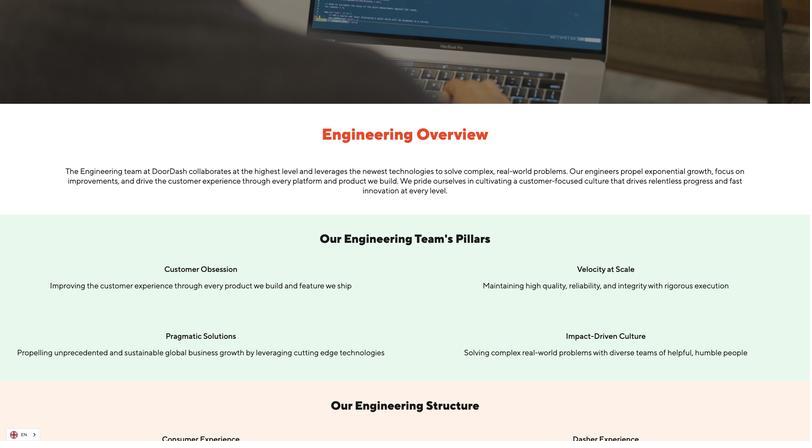 Task type: describe. For each thing, give the bounding box(es) containing it.
and down leverages
[[324, 176, 337, 185]]

of
[[659, 348, 666, 357]]

structure
[[426, 399, 479, 412]]

experience inside the engineering team at doordash collaborates at the highest level and leverages the newest technologies to solve complex, real-world problems. our engineers propel exponential growth, focus on improvements, and drive the customer experience through every platform and product we build. we pride ourselves in cultivating a customer-focused culture that drives relentless progress and fast innovation at every level.
[[202, 176, 241, 185]]

0 horizontal spatial technologies
[[340, 348, 385, 357]]

quality,
[[543, 281, 567, 290]]

feature
[[299, 281, 324, 290]]

level
[[282, 166, 298, 175]]

improving
[[50, 281, 85, 290]]

Language field
[[6, 428, 40, 441]]

build.
[[379, 176, 399, 185]]

customer inside the engineering team at doordash collaborates at the highest level and leverages the newest technologies to solve complex, real-world problems. our engineers propel exponential growth, focus on improvements, and drive the customer experience through every platform and product we build. we pride ourselves in cultivating a customer-focused culture that drives relentless progress and fast innovation at every level.
[[168, 176, 201, 185]]

customer-
[[519, 176, 555, 185]]

pillars
[[456, 232, 490, 245]]

sustainable
[[124, 348, 164, 357]]

1 vertical spatial with
[[593, 348, 608, 357]]

the right the improving on the left bottom of the page
[[87, 281, 99, 290]]

technologies inside the engineering team at doordash collaborates at the highest level and leverages the newest technologies to solve complex, real-world problems. our engineers propel exponential growth, focus on improvements, and drive the customer experience through every platform and product we build. we pride ourselves in cultivating a customer-focused culture that drives relentless progress and fast innovation at every level.
[[389, 166, 434, 175]]

the engineering team at doordash collaborates at the highest level and leverages the newest technologies to solve complex, real-world problems. our engineers propel exponential growth, focus on improvements, and drive the customer experience through every platform and product we build. we pride ourselves in cultivating a customer-focused culture that drives relentless progress and fast innovation at every level.
[[66, 166, 745, 195]]

propel
[[621, 166, 643, 175]]

integrity
[[618, 281, 647, 290]]

complex,
[[464, 166, 495, 175]]

improvements,
[[68, 176, 120, 185]]

velocity
[[577, 264, 606, 273]]

by
[[246, 348, 254, 357]]

at up the drive
[[144, 166, 150, 175]]

through inside the engineering team at doordash collaborates at the highest level and leverages the newest technologies to solve complex, real-world problems. our engineers propel exponential growth, focus on improvements, and drive the customer experience through every platform and product we build. we pride ourselves in cultivating a customer-focused culture that drives relentless progress and fast innovation at every level.
[[242, 176, 270, 185]]

on
[[736, 166, 745, 175]]

velocity at scale
[[577, 264, 635, 273]]

doordash
[[152, 166, 187, 175]]

the left highest
[[241, 166, 253, 175]]

ship
[[337, 281, 352, 290]]

our for our engineering structure
[[331, 399, 352, 412]]

execution
[[695, 281, 729, 290]]

world inside the engineering team at doordash collaborates at the highest level and leverages the newest technologies to solve complex, real-world problems. our engineers propel exponential growth, focus on improvements, and drive the customer experience through every platform and product we build. we pride ourselves in cultivating a customer-focused culture that drives relentless progress and fast innovation at every level.
[[513, 166, 532, 175]]

leveraging
[[256, 348, 292, 357]]

and right build
[[285, 281, 298, 290]]

1 vertical spatial experience
[[134, 281, 173, 290]]

innovation
[[363, 186, 399, 195]]

ourselves
[[433, 176, 466, 185]]

platform
[[293, 176, 322, 185]]

that
[[611, 176, 625, 185]]

overview
[[417, 125, 488, 143]]

culture
[[584, 176, 609, 185]]

0 vertical spatial with
[[648, 281, 663, 290]]

collaborates
[[189, 166, 231, 175]]

engineering overview
[[322, 125, 488, 143]]

cutting
[[294, 348, 319, 357]]

propelling
[[17, 348, 53, 357]]

global
[[165, 348, 187, 357]]

en
[[21, 432, 27, 437]]

solving complex real-world problems with diverse teams of helpful, humble people
[[464, 348, 748, 357]]

and down team
[[121, 176, 134, 185]]

we
[[400, 176, 412, 185]]

improving the customer experience through every product we build and feature we ship
[[50, 281, 352, 290]]

helpful,
[[668, 348, 693, 357]]

1 vertical spatial world
[[538, 348, 557, 357]]

we inside the engineering team at doordash collaborates at the highest level and leverages the newest technologies to solve complex, real-world problems. our engineers propel exponential growth, focus on improvements, and drive the customer experience through every platform and product we build. we pride ourselves in cultivating a customer-focused culture that drives relentless progress and fast innovation at every level.
[[368, 176, 378, 185]]

propelling unprecedented and sustainable global business growth by leveraging cutting edge technologies
[[17, 348, 385, 357]]

exponential
[[645, 166, 686, 175]]

0 horizontal spatial through
[[174, 281, 203, 290]]

fast
[[730, 176, 742, 185]]

and down velocity at scale
[[603, 281, 616, 290]]

teams
[[636, 348, 657, 357]]

and left sustainable
[[110, 348, 123, 357]]

level.
[[430, 186, 448, 195]]

cultivating
[[476, 176, 512, 185]]

at left the scale
[[607, 264, 614, 273]]

solutions
[[203, 331, 236, 340]]

real- inside the engineering team at doordash collaborates at the highest level and leverages the newest technologies to solve complex, real-world problems. our engineers propel exponential growth, focus on improvements, and drive the customer experience through every platform and product we build. we pride ourselves in cultivating a customer-focused culture that drives relentless progress and fast innovation at every level.
[[497, 166, 513, 175]]

leverages
[[314, 166, 348, 175]]

growth
[[220, 348, 244, 357]]

diverse
[[610, 348, 635, 357]]

team's
[[415, 232, 453, 245]]



Task type: locate. For each thing, give the bounding box(es) containing it.
pride
[[414, 176, 432, 185]]

highest
[[254, 166, 280, 175]]

0 horizontal spatial we
[[254, 281, 264, 290]]

we left ship
[[326, 281, 336, 290]]

our for our engineering team's pillars
[[320, 232, 341, 245]]

1 horizontal spatial we
[[326, 281, 336, 290]]

obsession
[[201, 264, 237, 273]]

at down we
[[401, 186, 408, 195]]

impact-
[[566, 331, 594, 340]]

we
[[368, 176, 378, 185], [254, 281, 264, 290], [326, 281, 336, 290]]

world left problems
[[538, 348, 557, 357]]

in
[[468, 176, 474, 185]]

1 horizontal spatial technologies
[[389, 166, 434, 175]]

0 vertical spatial experience
[[202, 176, 241, 185]]

our inside the engineering team at doordash collaborates at the highest level and leverages the newest technologies to solve complex, real-world problems. our engineers propel exponential growth, focus on improvements, and drive the customer experience through every platform and product we build. we pride ourselves in cultivating a customer-focused culture that drives relentless progress and fast innovation at every level.
[[570, 166, 583, 175]]

with right integrity
[[648, 281, 663, 290]]

high
[[526, 281, 541, 290]]

real- right complex
[[522, 348, 538, 357]]

1 vertical spatial customer
[[100, 281, 133, 290]]

english flag image
[[10, 431, 18, 439]]

every
[[272, 176, 291, 185], [409, 186, 428, 195], [204, 281, 223, 290]]

engineering for our engineering structure
[[355, 399, 423, 412]]

1 vertical spatial real-
[[522, 348, 538, 357]]

maintaining high quality, reliability, and integrity with rigorous execution
[[483, 281, 729, 290]]

pragmatic
[[166, 331, 202, 340]]

customer obsession
[[164, 264, 237, 273]]

drives
[[626, 176, 647, 185]]

2 vertical spatial every
[[204, 281, 223, 290]]

through down customer
[[174, 281, 203, 290]]

through down highest
[[242, 176, 270, 185]]

2 vertical spatial our
[[331, 399, 352, 412]]

2 horizontal spatial every
[[409, 186, 428, 195]]

1 vertical spatial our
[[320, 232, 341, 245]]

engineering inside the engineering team at doordash collaborates at the highest level and leverages the newest technologies to solve complex, real-world problems. our engineers propel exponential growth, focus on improvements, and drive the customer experience through every platform and product we build. we pride ourselves in cultivating a customer-focused culture that drives relentless progress and fast innovation at every level.
[[80, 166, 122, 175]]

engineering for the engineering team at doordash collaborates at the highest level and leverages the newest technologies to solve complex, real-world problems. our engineers propel exponential growth, focus on improvements, and drive the customer experience through every platform and product we build. we pride ourselves in cultivating a customer-focused culture that drives relentless progress and fast innovation at every level.
[[80, 166, 122, 175]]

technologies
[[389, 166, 434, 175], [340, 348, 385, 357]]

with
[[648, 281, 663, 290], [593, 348, 608, 357]]

and down focus
[[715, 176, 728, 185]]

build
[[265, 281, 283, 290]]

2 horizontal spatial we
[[368, 176, 378, 185]]

0 vertical spatial real-
[[497, 166, 513, 175]]

through
[[242, 176, 270, 185], [174, 281, 203, 290]]

a
[[513, 176, 518, 185]]

team
[[124, 166, 142, 175]]

0 horizontal spatial product
[[225, 281, 252, 290]]

newest
[[362, 166, 387, 175]]

complex
[[491, 348, 521, 357]]

1 horizontal spatial through
[[242, 176, 270, 185]]

world up a
[[513, 166, 532, 175]]

we left build
[[254, 281, 264, 290]]

customer
[[164, 264, 199, 273]]

problems
[[559, 348, 592, 357]]

the
[[241, 166, 253, 175], [349, 166, 361, 175], [155, 176, 166, 185], [87, 281, 99, 290]]

1 horizontal spatial experience
[[202, 176, 241, 185]]

relentless
[[649, 176, 682, 185]]

every down "level"
[[272, 176, 291, 185]]

with down driven
[[593, 348, 608, 357]]

our
[[570, 166, 583, 175], [320, 232, 341, 245], [331, 399, 352, 412]]

maintaining
[[483, 281, 524, 290]]

0 horizontal spatial real-
[[497, 166, 513, 175]]

at
[[144, 166, 150, 175], [233, 166, 240, 175], [401, 186, 408, 195], [607, 264, 614, 273]]

product down obsession at left bottom
[[225, 281, 252, 290]]

we down newest
[[368, 176, 378, 185]]

and up platform at the left of page
[[300, 166, 313, 175]]

1 horizontal spatial with
[[648, 281, 663, 290]]

0 horizontal spatial with
[[593, 348, 608, 357]]

0 horizontal spatial world
[[513, 166, 532, 175]]

1 vertical spatial every
[[409, 186, 428, 195]]

solve
[[444, 166, 462, 175]]

customer
[[168, 176, 201, 185], [100, 281, 133, 290]]

0 vertical spatial world
[[513, 166, 532, 175]]

at right collaborates
[[233, 166, 240, 175]]

humble
[[695, 348, 722, 357]]

and
[[300, 166, 313, 175], [121, 176, 134, 185], [324, 176, 337, 185], [715, 176, 728, 185], [285, 281, 298, 290], [603, 281, 616, 290], [110, 348, 123, 357]]

0 vertical spatial product
[[339, 176, 366, 185]]

our engineering team's pillars
[[320, 232, 490, 245]]

0 vertical spatial our
[[570, 166, 583, 175]]

0 vertical spatial every
[[272, 176, 291, 185]]

1 horizontal spatial product
[[339, 176, 366, 185]]

product inside the engineering team at doordash collaborates at the highest level and leverages the newest technologies to solve complex, real-world problems. our engineers propel exponential growth, focus on improvements, and drive the customer experience through every platform and product we build. we pride ourselves in cultivating a customer-focused culture that drives relentless progress and fast innovation at every level.
[[339, 176, 366, 185]]

engineering for our engineering team's pillars
[[344, 232, 412, 245]]

1 vertical spatial technologies
[[340, 348, 385, 357]]

the
[[66, 166, 79, 175]]

progress
[[683, 176, 713, 185]]

0 horizontal spatial customer
[[100, 281, 133, 290]]

1 vertical spatial product
[[225, 281, 252, 290]]

drive
[[136, 176, 153, 185]]

focus
[[715, 166, 734, 175]]

0 horizontal spatial every
[[204, 281, 223, 290]]

real- up 'cultivating'
[[497, 166, 513, 175]]

1 horizontal spatial real-
[[522, 348, 538, 357]]

0 vertical spatial through
[[242, 176, 270, 185]]

0 horizontal spatial experience
[[134, 281, 173, 290]]

scale
[[616, 264, 635, 273]]

pragmatic solutions
[[166, 331, 236, 340]]

unprecedented
[[54, 348, 108, 357]]

1 horizontal spatial customer
[[168, 176, 201, 185]]

product
[[339, 176, 366, 185], [225, 281, 252, 290]]

business
[[188, 348, 218, 357]]

en link
[[7, 429, 40, 441]]

product down leverages
[[339, 176, 366, 185]]

real-
[[497, 166, 513, 175], [522, 348, 538, 357]]

driven
[[594, 331, 617, 340]]

rigorous
[[665, 281, 693, 290]]

solving
[[464, 348, 490, 357]]

1 horizontal spatial every
[[272, 176, 291, 185]]

culture
[[619, 331, 646, 340]]

reliability,
[[569, 281, 602, 290]]

people
[[723, 348, 748, 357]]

the down doordash
[[155, 176, 166, 185]]

1 vertical spatial through
[[174, 281, 203, 290]]

experience
[[202, 176, 241, 185], [134, 281, 173, 290]]

engineers
[[585, 166, 619, 175]]

0 vertical spatial technologies
[[389, 166, 434, 175]]

growth,
[[687, 166, 713, 175]]

engineering
[[322, 125, 413, 143], [80, 166, 122, 175], [344, 232, 412, 245], [355, 399, 423, 412]]

focused
[[555, 176, 583, 185]]

1 horizontal spatial world
[[538, 348, 557, 357]]

every down obsession at left bottom
[[204, 281, 223, 290]]

edge
[[320, 348, 338, 357]]

every down pride
[[409, 186, 428, 195]]

problems.
[[534, 166, 568, 175]]

the left newest
[[349, 166, 361, 175]]

impact-driven culture
[[566, 331, 646, 340]]

0 vertical spatial customer
[[168, 176, 201, 185]]

to
[[436, 166, 443, 175]]

our engineering structure
[[331, 399, 479, 412]]



Task type: vqa. For each thing, say whether or not it's contained in the screenshot.
the those in the right of the page
no



